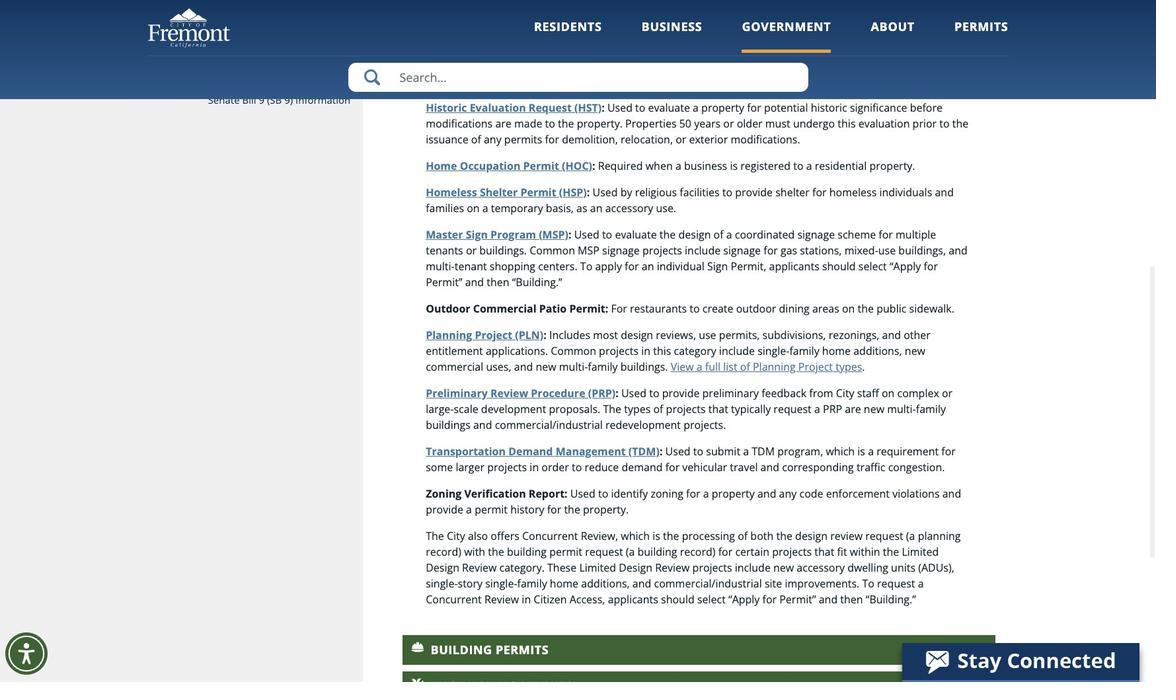 Task type: describe. For each thing, give the bounding box(es) containing it.
on inside 'used by religious facilities to provide shelter for homeless individuals and families on a temporary basis, as an accessory use.'
[[467, 201, 480, 216]]

for up older
[[747, 101, 762, 115]]

or down 50
[[676, 132, 687, 147]]

violations
[[893, 487, 940, 501]]

2 design from the left
[[619, 561, 653, 575]]

historic
[[811, 101, 848, 115]]

planning project (pln) :
[[426, 328, 547, 343]]

facilities
[[680, 185, 720, 200]]

1 horizontal spatial concurrent
[[522, 529, 578, 544]]

0 horizontal spatial sign
[[466, 227, 488, 242]]

: left includes
[[544, 328, 547, 343]]

: for (hst)
[[602, 101, 605, 115]]

should inside used to evaluate the design of a coordinated signage scheme for multiple tenants or buildings. common msp signage projects include signage for gas stations, mixed-use buildings, and multi-tenant shopping centers. to apply for an individual sign permit, applicants should select "apply for permit" and then "building."
[[823, 259, 856, 274]]

email link
[[625, 54, 652, 68]]

request down units
[[878, 577, 916, 591]]

home inside includes most design reviews, use permits, subdivisions, rezonings, and other entitlement applications. common projects in this category include single-family home additions, new commercial uses, and new multi-family buildings.
[[823, 344, 851, 358]]

for right scheme on the top of page
[[879, 227, 893, 242]]

registered
[[741, 159, 791, 173]]

common inside used to evaluate the design of a coordinated signage scheme for multiple tenants or buildings. common msp signage projects include signage for gas stations, mixed-use buildings, and multi-tenant shopping centers. to apply for an individual sign permit, applicants should select "apply for permit" and then "building."
[[530, 243, 575, 258]]

permits link
[[955, 19, 1009, 53]]

the down request
[[558, 116, 574, 131]]

occupation
[[460, 159, 521, 173]]

property. inside used to evaluate a property for potential historic significance before modifications are made to the property. properties 50 years or older must undergo this evaluation prior to the issuance of any permits for demolition, relocation, or exterior modifications.
[[577, 116, 623, 131]]

rezonings,
[[829, 328, 880, 343]]

1 vertical spatial project
[[799, 360, 833, 374]]

the down the offers
[[488, 545, 504, 560]]

review down processing
[[656, 561, 690, 575]]

entitlement
[[426, 344, 483, 358]]

redevelopment
[[606, 418, 681, 433]]

building
[[431, 642, 493, 658]]

portal,
[[661, 22, 693, 36]]

or inside "used to provide preliminary feedback from city staff on complex or large-scale development proposals. the types of projects that typically request a prp are new multi-family buildings and commercial/industrial redevelopment projects."
[[942, 386, 953, 401]]

family down subdivisions,
[[790, 344, 820, 358]]

contact
[[501, 54, 537, 68]]

are inside used to evaluate a property for potential historic significance before modifications are made to the property. properties 50 years or older must undergo this evaluation prior to the issuance of any permits for demolition, relocation, or exterior modifications.
[[496, 116, 512, 131]]

design inside the city also offers concurrent review, which is the processing of both the design review request (a planning record) with the building permit request (a building record) for certain projects that fit within the limited design review category. these limited design review projects include new accessory dwelling units (adus), single-story single-family home additions, and commercial/industrial site improvements. to request a concurrent review in citizen access, applicants should select "apply for permit" and then "building."
[[796, 529, 828, 544]]

homeless shelter permit (hsp) :
[[426, 185, 590, 200]]

below.
[[556, 38, 588, 52]]

tdm
[[752, 444, 775, 459]]

patio
[[540, 302, 567, 316]]

0 horizontal spatial signage
[[603, 243, 640, 258]]

staff inside ", the city's online permitting portal, there are nine (9) planning permit record types. descriptions  are provided below. if you need help determining which record types are required for your project, please contact planning staff by"
[[586, 54, 607, 68]]

order
[[542, 460, 569, 475]]

identify
[[611, 487, 648, 501]]

projects.
[[684, 418, 726, 433]]

the up units
[[883, 545, 900, 560]]

0 vertical spatial project
[[475, 328, 513, 343]]

by inside 'used by religious facilities to provide shelter for homeless individuals and families on a temporary basis, as an accessory use.'
[[621, 185, 633, 200]]

planning inside ", the city's online permitting portal, there are nine (9) planning permit record types. descriptions  are provided below. if you need help determining which record types are required for your project, please contact planning staff by"
[[783, 22, 826, 36]]

sidewalk.
[[910, 302, 955, 316]]

individual
[[657, 259, 705, 274]]

individuals
[[880, 185, 933, 200]]

: for (hsp)
[[587, 185, 590, 200]]

request down the 'review,'
[[585, 545, 623, 560]]

1 vertical spatial on
[[843, 302, 855, 316]]

a up travel
[[744, 444, 749, 459]]

of inside used to evaluate the design of a coordinated signage scheme for multiple tenants or buildings. common msp signage projects include signage for gas stations, mixed-use buildings, and multi-tenant shopping centers. to apply for an individual sign permit, applicants should select "apply for permit" and then "building."
[[714, 227, 724, 242]]

shelter
[[776, 185, 810, 200]]

to left create in the right of the page
[[690, 302, 700, 316]]

home
[[426, 159, 457, 173]]

families
[[426, 201, 464, 216]]

stay connected image
[[903, 644, 1139, 681]]

city inside the city also offers concurrent review, which is the processing of both the design review request (a planning record) with the building permit request (a building record) for certain projects that fit within the limited design review category. these limited design review projects include new accessory dwelling units (adus), single-story single-family home additions, and commercial/industrial site improvements. to request a concurrent review in citizen access, applicants should select "apply for permit" and then "building."
[[447, 529, 465, 544]]

permit inside ", the city's online permitting portal, there are nine (9) planning permit record types. descriptions  are provided below. if you need help determining which record types are required for your project, please contact planning staff by"
[[829, 22, 862, 36]]

for down buildings, on the top right of the page
[[924, 259, 938, 274]]

undergo
[[794, 116, 835, 131]]

a inside used to evaluate the design of a coordinated signage scheme for multiple tenants or buildings. common msp signage projects include signage for gas stations, mixed-use buildings, and multi-tenant shopping centers. to apply for an individual sign permit, applicants should select "apply for permit" and then "building."
[[727, 227, 733, 242]]

a up shelter
[[807, 159, 813, 173]]

of inside used to evaluate a property for potential historic significance before modifications are made to the property. properties 50 years or older must undergo this evaluation prior to the issuance of any permits for demolition, relocation, or exterior modifications.
[[471, 132, 481, 147]]

historic evaluation request (hst) :
[[426, 101, 605, 115]]

to up properties
[[636, 101, 646, 115]]

0 horizontal spatial planning
[[426, 328, 472, 343]]

permit inside used to identify zoning for a property and any code enforcement violations and provide a permit history for the property.
[[475, 503, 508, 517]]

uses,
[[486, 360, 512, 374]]

coordinated
[[735, 227, 795, 242]]

1 horizontal spatial permits
[[955, 19, 1009, 34]]

demand
[[509, 444, 553, 459]]

1 vertical spatial types
[[836, 360, 863, 374]]

provide inside used to identify zoning for a property and any code enforcement violations and provide a permit history for the property.
[[426, 503, 464, 517]]

properties
[[626, 116, 677, 131]]

a right when
[[676, 159, 682, 173]]

1 vertical spatial limited
[[580, 561, 616, 575]]

of inside the city also offers concurrent review, which is the processing of both the design review request (a planning record) with the building permit request (a building record) for certain projects that fit within the limited design review category. these limited design review projects include new accessory dwelling units (adus), single-story single-family home additions, and commercial/industrial site improvements. to request a concurrent review in citizen access, applicants should select "apply for permit" and then "building."
[[738, 529, 748, 544]]

0 horizontal spatial .
[[652, 54, 654, 68]]

include inside includes most design reviews, use permits, subdivisions, rezonings, and other entitlement applications. common projects in this category include single-family home additions, new commercial uses, and new multi-family buildings.
[[719, 344, 755, 358]]

0 horizontal spatial record
[[768, 38, 800, 52]]

additions, inside includes most design reviews, use permits, subdivisions, rezonings, and other entitlement applications. common projects in this category include single-family home additions, new commercial uses, and new multi-family buildings.
[[854, 344, 903, 358]]

multi- inside "used to provide preliminary feedback from city staff on complex or large-scale development proposals. the types of projects that typically request a prp are new multi-family buildings and commercial/industrial redevelopment projects."
[[888, 402, 916, 417]]

about
[[871, 19, 915, 34]]

request inside "used to provide preliminary feedback from city staff on complex or large-scale development proposals. the types of projects that typically request a prp are new multi-family buildings and commercial/industrial redevelopment projects."
[[774, 402, 812, 417]]

design inside used to evaluate the design of a coordinated signage scheme for multiple tenants or buildings. common msp signage projects include signage for gas stations, mixed-use buildings, and multi-tenant shopping centers. to apply for an individual sign permit, applicants should select "apply for permit" and then "building."
[[679, 227, 711, 242]]

a down vehicular
[[704, 487, 709, 501]]

stations,
[[800, 243, 842, 258]]

include inside used to evaluate the design of a coordinated signage scheme for multiple tenants or buildings. common msp signage projects include signage for gas stations, mixed-use buildings, and multi-tenant shopping centers. to apply for an individual sign permit, applicants should select "apply for permit" and then "building."
[[685, 243, 721, 258]]

"building." inside the city also offers concurrent review, which is the processing of both the design review request (a planning record) with the building permit request (a building record) for certain projects that fit within the limited design review category. these limited design review projects include new accessory dwelling units (adus), single-story single-family home additions, and commercial/industrial site improvements. to request a concurrent review in citizen access, applicants should select "apply for permit" and then "building."
[[866, 593, 916, 607]]

list
[[724, 360, 738, 374]]

review up development
[[491, 386, 529, 401]]

2 record) from the left
[[680, 545, 716, 560]]

for down site
[[763, 593, 777, 607]]

for right permits
[[545, 132, 560, 147]]

the left public
[[858, 302, 874, 316]]

by inside ", the city's online permitting portal, there are nine (9) planning permit record types. descriptions  are provided below. if you need help determining which record types are required for your project, please contact planning staff by"
[[610, 54, 622, 68]]

your
[[914, 38, 936, 52]]

email
[[625, 54, 652, 68]]

(9)
[[768, 22, 781, 36]]

50
[[680, 116, 692, 131]]

provide inside "used to provide preliminary feedback from city staff on complex or large-scale development proposals. the types of projects that typically request a prp are new multi-family buildings and commercial/industrial redevelopment projects."
[[662, 386, 700, 401]]

must
[[766, 116, 791, 131]]

(sb
[[267, 93, 282, 106]]

a up also
[[466, 503, 472, 517]]

on inside "used to provide preliminary feedback from city staff on complex or large-scale development proposals. the types of projects that typically request a prp are new multi-family buildings and commercial/industrial redevelopment projects."
[[882, 386, 895, 401]]

areas
[[813, 302, 840, 316]]

1 vertical spatial property.
[[870, 159, 916, 173]]

modifications.
[[731, 132, 801, 147]]

religious
[[635, 185, 677, 200]]

commercial/industrial inside "used to provide preliminary feedback from city staff on complex or large-scale development proposals. the types of projects that typically request a prp are new multi-family buildings and commercial/industrial redevelopment projects."
[[495, 418, 603, 433]]

this inside includes most design reviews, use permits, subdivisions, rezonings, and other entitlement applications. common projects in this category include single-family home additions, new commercial uses, and new multi-family buildings.
[[654, 344, 672, 358]]

includes
[[550, 328, 591, 343]]

applicants inside used to evaluate the design of a coordinated signage scheme for multiple tenants or buildings. common msp signage projects include signage for gas stations, mixed-use buildings, and multi-tenant shopping centers. to apply for an individual sign permit, applicants should select "apply for permit" and then "building."
[[770, 259, 820, 274]]

shopping
[[490, 259, 536, 274]]

if
[[591, 38, 598, 52]]

, the city's online permitting portal, there are nine (9) planning permit record types. descriptions  are provided below. if you need help determining which record types are required for your project, please contact planning staff by
[[426, 22, 936, 68]]

types inside ", the city's online permitting portal, there are nine (9) planning permit record types. descriptions  are provided below. if you need help determining which record types are required for your project, please contact planning staff by"
[[803, 38, 830, 52]]

scale
[[454, 402, 479, 417]]

to down management
[[572, 460, 582, 475]]

the right both
[[777, 529, 793, 544]]

are left "required"
[[833, 38, 849, 52]]

then inside the city also offers concurrent review, which is the processing of both the design review request (a planning record) with the building permit request (a building record) for certain projects that fit within the limited design review category. these limited design review projects include new accessory dwelling units (adus), single-story single-family home additions, and commercial/industrial site improvements. to request a concurrent review in citizen access, applicants should select "apply for permit" and then "building."
[[841, 593, 864, 607]]

0 vertical spatial is
[[730, 159, 738, 173]]

construction hat image
[[411, 642, 424, 655]]

senate
[[208, 93, 240, 106]]

sign inside used to evaluate the design of a coordinated signage scheme for multiple tenants or buildings. common msp signage projects include signage for gas stations, mixed-use buildings, and multi-tenant shopping centers. to apply for an individual sign permit, applicants should select "apply for permit" and then "building."
[[708, 259, 728, 274]]

property inside used to evaluate a property for potential historic significance before modifications are made to the property. properties 50 years or older must undergo this evaluation prior to the issuance of any permits for demolition, relocation, or exterior modifications.
[[702, 101, 745, 115]]

projects inside used to submit a tdm program, which is a requirement for some larger projects in order to reduce demand for vehicular travel and corresponding traffic congestion.
[[488, 460, 527, 475]]

0 horizontal spatial permits
[[496, 642, 549, 658]]

accessory inside the city also offers concurrent review, which is the processing of both the design review request (a planning record) with the building permit request (a building record) for certain projects that fit within the limited design review category. these limited design review projects include new accessory dwelling units (adus), single-story single-family home additions, and commercial/industrial site improvements. to request a concurrent review in citizen access, applicants should select "apply for permit" and then "building."
[[797, 561, 845, 575]]

2 horizontal spatial planning
[[753, 360, 796, 374]]

(msp)
[[539, 227, 569, 242]]

1 horizontal spatial signage
[[724, 243, 761, 258]]

new inside "used to provide preliminary feedback from city staff on complex or large-scale development proposals. the types of projects that typically request a prp are new multi-family buildings and commercial/industrial redevelopment projects."
[[864, 402, 885, 417]]

of right the list
[[741, 360, 751, 374]]

used to identify zoning for a property and any code enforcement violations and provide a permit history for the property.
[[426, 487, 962, 517]]

family up (prp)
[[588, 360, 618, 374]]

the right prior
[[953, 116, 969, 131]]

: for (msp)
[[569, 227, 572, 242]]

should inside the city also offers concurrent review, which is the processing of both the design review request (a planning record) with the building permit request (a building record) for certain projects that fit within the limited design review category. these limited design review projects include new accessory dwelling units (adus), single-story single-family home additions, and commercial/industrial site improvements. to request a concurrent review in citizen access, applicants should select "apply for permit" and then "building."
[[661, 593, 695, 607]]

review,
[[581, 529, 618, 544]]

or left older
[[724, 116, 734, 131]]

potential
[[764, 101, 809, 115]]

1 horizontal spatial record
[[865, 22, 897, 36]]

descriptions
[[426, 38, 488, 52]]

history
[[511, 503, 545, 517]]

view a full list of planning project types .
[[671, 360, 865, 374]]

traffic
[[857, 460, 886, 475]]

code
[[800, 487, 824, 501]]

view
[[671, 360, 694, 374]]

commercial
[[426, 360, 484, 374]]

development
[[481, 402, 547, 417]]

includes most design reviews, use permits, subdivisions, rezonings, and other entitlement applications. common projects in this category include single-family home additions, new commercial uses, and new multi-family buildings.
[[426, 328, 931, 374]]

procedure
[[531, 386, 586, 401]]

permit,
[[731, 259, 767, 274]]

building permits
[[431, 642, 549, 658]]

units
[[892, 561, 916, 575]]

0 vertical spatial limited
[[902, 545, 939, 560]]

a inside "used to provide preliminary feedback from city staff on complex or large-scale development proposals. the types of projects that typically request a prp are new multi-family buildings and commercial/industrial redevelopment projects."
[[815, 402, 821, 417]]

request up within
[[866, 529, 904, 544]]

and inside "used to provide preliminary feedback from city staff on complex or large-scale development proposals. the types of projects that typically request a prp are new multi-family buildings and commercial/industrial redevelopment projects."
[[474, 418, 492, 433]]

larger
[[456, 460, 485, 475]]

multi- inside used to evaluate the design of a coordinated signage scheme for multiple tenants or buildings. common msp signage projects include signage for gas stations, mixed-use buildings, and multi-tenant shopping centers. to apply for an individual sign permit, applicants should select "apply for permit" and then "building."
[[426, 259, 455, 274]]

design inside includes most design reviews, use permits, subdivisions, rezonings, and other entitlement applications. common projects in this category include single-family home additions, new commercial uses, and new multi-family buildings.
[[621, 328, 654, 343]]

1 horizontal spatial .
[[863, 360, 865, 374]]

are down "access"
[[490, 38, 506, 52]]

city inside "used to provide preliminary feedback from city staff on complex or large-scale development proposals. the types of projects that typically request a prp are new multi-family buildings and commercial/industrial redevelopment projects."
[[836, 386, 855, 401]]

to inside used to evaluate the design of a coordinated signage scheme for multiple tenants or buildings. common msp signage projects include signage for gas stations, mixed-use buildings, and multi-tenant shopping centers. to apply for an individual sign permit, applicants should select "apply for permit" and then "building."
[[602, 227, 613, 242]]

historic evaluation request (hst) link
[[426, 101, 602, 115]]

an inside used to evaluate the design of a coordinated signage scheme for multiple tenants or buildings. common msp signage projects include signage for gas stations, mixed-use buildings, and multi-tenant shopping centers. to apply for an individual sign permit, applicants should select "apply for permit" and then "building."
[[642, 259, 654, 274]]

planning inside the city also offers concurrent review, which is the processing of both the design review request (a planning record) with the building permit request (a building record) for certain projects that fit within the limited design review category. these limited design review projects include new accessory dwelling units (adus), single-story single-family home additions, and commercial/industrial site improvements. to request a concurrent review in citizen access, applicants should select "apply for permit" and then "building."
[[918, 529, 961, 544]]

business link
[[642, 19, 703, 53]]

1 design from the left
[[426, 561, 460, 575]]

to right prior
[[940, 116, 950, 131]]

permit" inside used to evaluate the design of a coordinated signage scheme for multiple tenants or buildings. common msp signage projects include signage for gas stations, mixed-use buildings, and multi-tenant shopping centers. to apply for an individual sign permit, applicants should select "apply for permit" and then "building."
[[426, 275, 463, 290]]

used for 50
[[608, 101, 633, 115]]

0 vertical spatial (a
[[907, 529, 916, 544]]

msp
[[578, 243, 600, 258]]

subdivisions,
[[763, 328, 826, 343]]

0 horizontal spatial citizen
[[438, 22, 471, 36]]

both
[[751, 529, 774, 544]]

modifications
[[426, 116, 493, 131]]

are inside "used to provide preliminary feedback from city staff on complex or large-scale development proposals. the types of projects that typically request a prp are new multi-family buildings and commercial/industrial redevelopment projects."
[[845, 402, 862, 417]]

in citizen access
[[426, 22, 507, 36]]

historic
[[426, 101, 467, 115]]

other
[[904, 328, 931, 343]]

2 building from the left
[[638, 545, 678, 560]]

temporary
[[491, 201, 543, 216]]

2 horizontal spatial signage
[[798, 227, 835, 242]]

for inside ", the city's online permitting portal, there are nine (9) planning permit record types. descriptions  are provided below. if you need help determining which record types are required for your project, please contact planning staff by"
[[897, 38, 911, 52]]

project,
[[426, 54, 463, 68]]

review down category.
[[485, 593, 519, 607]]

for up "zoning"
[[666, 460, 680, 475]]

offers
[[491, 529, 520, 544]]

this inside used to evaluate a property for potential historic significance before modifications are made to the property. properties 50 years or older must undergo this evaluation prior to the issuance of any permits for demolition, relocation, or exterior modifications.
[[838, 116, 856, 131]]

include inside the city also offers concurrent review, which is the processing of both the design review request (a planning record) with the building permit request (a building record) for certain projects that fit within the limited design review category. these limited design review projects include new accessory dwelling units (adus), single-story single-family home additions, and commercial/industrial site improvements. to request a concurrent review in citizen access, applicants should select "apply for permit" and then "building."
[[735, 561, 771, 575]]

before
[[910, 101, 943, 115]]

made
[[515, 116, 543, 131]]

to up shelter
[[794, 159, 804, 173]]

exterior
[[689, 132, 728, 147]]

permit inside the city also offers concurrent review, which is the processing of both the design review request (a planning record) with the building permit request (a building record) for certain projects that fit within the limited design review category. these limited design review projects include new accessory dwelling units (adus), single-story single-family home additions, and commercial/industrial site improvements. to request a concurrent review in citizen access, applicants should select "apply for permit" and then "building."
[[550, 545, 583, 560]]

and inside 'used by religious facilities to provide shelter for homeless individuals and families on a temporary basis, as an accessory use.'
[[935, 185, 954, 200]]

to down request
[[545, 116, 555, 131]]

evaluation
[[859, 116, 910, 131]]

0 horizontal spatial single-
[[426, 577, 458, 591]]

review
[[831, 529, 863, 544]]

provide inside 'used by religious facilities to provide shelter for homeless individuals and families on a temporary basis, as an accessory use.'
[[736, 185, 773, 200]]

some
[[426, 460, 453, 475]]

centers.
[[538, 259, 578, 274]]

for up congestion.
[[942, 444, 956, 459]]



Task type: vqa. For each thing, say whether or not it's contained in the screenshot.
Privacy inside the the or call 510-284-4000. This Privacy Policy (Version 2022-01) is effective as of May 24, 2022, concurrent with the establishment of the City's updated website.
no



Task type: locate. For each thing, give the bounding box(es) containing it.
2 horizontal spatial permit
[[829, 22, 862, 36]]

of inside "used to provide preliminary feedback from city staff on complex or large-scale development proposals. the types of projects that typically request a prp are new multi-family buildings and commercial/industrial redevelopment projects."
[[654, 402, 664, 417]]

by down "you"
[[610, 54, 622, 68]]

a inside the city also offers concurrent review, which is the processing of both the design review request (a planning record) with the building permit request (a building record) for certain projects that fit within the limited design review category. these limited design review projects include new accessory dwelling units (adus), single-story single-family home additions, and commercial/industrial site improvements. to request a concurrent review in citizen access, applicants should select "apply for permit" and then "building."
[[918, 577, 924, 591]]

: for (prp)
[[616, 386, 619, 401]]

1 vertical spatial evaluate
[[615, 227, 657, 242]]

0 vertical spatial city
[[836, 386, 855, 401]]

which down nine
[[736, 38, 765, 52]]

program,
[[778, 444, 824, 459]]

evaluate for signage
[[615, 227, 657, 242]]

property up years
[[702, 101, 745, 115]]

0 horizontal spatial buildings.
[[480, 243, 527, 258]]

master sign program (msp) :
[[426, 227, 572, 242]]

new
[[905, 344, 926, 358], [536, 360, 557, 374], [864, 402, 885, 417], [774, 561, 794, 575]]

required
[[851, 38, 894, 52]]

nine
[[744, 22, 766, 36]]

1 vertical spatial include
[[719, 344, 755, 358]]

please
[[466, 54, 498, 68]]

is inside used to submit a tdm program, which is a requirement for some larger projects in order to reduce demand for vehicular travel and corresponding traffic congestion.
[[858, 444, 866, 459]]

1 vertical spatial planning
[[918, 529, 961, 544]]

permit up 'these'
[[550, 545, 583, 560]]

1 horizontal spatial permit"
[[780, 593, 816, 607]]

senate bill 9 (sb 9) information link
[[148, 87, 363, 113]]

bill
[[242, 93, 256, 106]]

0 vertical spatial permit
[[829, 22, 862, 36]]

used right (prp)
[[622, 386, 647, 401]]

years
[[695, 116, 721, 131]]

to inside used to identify zoning for a property and any code enforcement violations and provide a permit history for the property.
[[599, 487, 609, 501]]

gas
[[781, 243, 798, 258]]

congestion.
[[889, 460, 945, 475]]

that inside the city also offers concurrent review, which is the processing of both the design review request (a planning record) with the building permit request (a building record) for certain projects that fit within the limited design review category. these limited design review projects include new accessory dwelling units (adus), single-story single-family home additions, and commercial/industrial site improvements. to request a concurrent review in citizen access, applicants should select "apply for permit" and then "building."
[[815, 545, 835, 560]]

common inside includes most design reviews, use permits, subdivisions, rezonings, and other entitlement applications. common projects in this category include single-family home additions, new commercial uses, and new multi-family buildings.
[[551, 344, 597, 358]]

1 vertical spatial that
[[815, 545, 835, 560]]

used inside 'used by religious facilities to provide shelter for homeless individuals and families on a temporary basis, as an accessory use.'
[[593, 185, 618, 200]]

0 vertical spatial sign
[[466, 227, 488, 242]]

by
[[610, 54, 622, 68], [621, 185, 633, 200]]

0 horizontal spatial to
[[581, 259, 593, 274]]

access
[[474, 22, 507, 36]]

citizen down 'these'
[[534, 593, 567, 607]]

2 horizontal spatial on
[[882, 386, 895, 401]]

home inside the city also offers concurrent review, which is the processing of both the design review request (a planning record) with the building permit request (a building record) for certain projects that fit within the limited design review category. these limited design review projects include new accessory dwelling units (adus), single-story single-family home additions, and commercial/industrial site improvements. to request a concurrent review in citizen access, applicants should select "apply for permit" and then "building."
[[550, 577, 579, 591]]

1 vertical spatial city
[[447, 529, 465, 544]]

the down use.
[[660, 227, 676, 242]]

1 horizontal spatial any
[[779, 487, 797, 501]]

citizen inside the city also offers concurrent review, which is the processing of both the design review request (a planning record) with the building permit request (a building record) for certain projects that fit within the limited design review category. these limited design review projects include new accessory dwelling units (adus), single-story single-family home additions, and commercial/industrial site improvements. to request a concurrent review in citizen access, applicants should select "apply for permit" and then "building."
[[534, 593, 567, 607]]

property down travel
[[712, 487, 755, 501]]

permits,
[[719, 328, 760, 343]]

: up redevelopment
[[616, 386, 619, 401]]

additions, inside the city also offers concurrent review, which is the processing of both the design review request (a planning record) with the building permit request (a building record) for certain projects that fit within the limited design review category. these limited design review projects include new accessory dwelling units (adus), single-story single-family home additions, and commercial/industrial site improvements. to request a concurrent review in citizen access, applicants should select "apply for permit" and then "building."
[[582, 577, 630, 591]]

: for (hoc)
[[593, 159, 596, 173]]

evaluate up 50
[[649, 101, 690, 115]]

0 vertical spatial this
[[838, 116, 856, 131]]

the inside used to identify zoning for a property and any code enforcement violations and provide a permit history for the property.
[[564, 503, 581, 517]]

for down processing
[[719, 545, 733, 560]]

any inside used to evaluate a property for potential historic significance before modifications are made to the property. properties 50 years or older must undergo this evaluation prior to the issuance of any permits for demolition, relocation, or exterior modifications.
[[484, 132, 502, 147]]

0 horizontal spatial planning
[[783, 22, 826, 36]]

is for reduce
[[858, 444, 866, 459]]

1 horizontal spatial single-
[[486, 577, 518, 591]]

0 horizontal spatial staff
[[586, 54, 607, 68]]

1 vertical spatial buildings.
[[621, 360, 668, 374]]

0 vertical spatial additions,
[[854, 344, 903, 358]]

0 vertical spatial should
[[823, 259, 856, 274]]

demolition,
[[562, 132, 618, 147]]

used inside used to evaluate the design of a coordinated signage scheme for multiple tenants or buildings. common msp signage projects include signage for gas stations, mixed-use buildings, and multi-tenant shopping centers. to apply for an individual sign permit, applicants should select "apply for permit" and then "building."
[[575, 227, 600, 242]]

in for order
[[530, 460, 539, 475]]

submit
[[707, 444, 741, 459]]

(tdm)
[[629, 444, 660, 459]]

site
[[765, 577, 783, 591]]

property inside used to identify zoning for a property and any code enforcement violations and provide a permit history for the property.
[[712, 487, 755, 501]]

0 vertical spatial "building."
[[512, 275, 563, 290]]

family inside the city also offers concurrent review, which is the processing of both the design review request (a planning record) with the building permit request (a building record) for certain projects that fit within the limited design review category. these limited design review projects include new accessory dwelling units (adus), single-story single-family home additions, and commercial/industrial site improvements. to request a concurrent review in citizen access, applicants should select "apply for permit" and then "building."
[[518, 577, 547, 591]]

(a down identify
[[626, 545, 635, 560]]

0 horizontal spatial (a
[[626, 545, 635, 560]]

0 vertical spatial multi-
[[426, 259, 455, 274]]

which
[[736, 38, 765, 52], [826, 444, 855, 459], [621, 529, 650, 544]]

feedback
[[762, 386, 807, 401]]

0 vertical spatial an
[[590, 201, 603, 216]]

property. inside used to identify zoning for a property and any code enforcement violations and provide a permit history for the property.
[[583, 503, 629, 517]]

0 horizontal spatial select
[[698, 593, 726, 607]]

an inside 'used by religious facilities to provide shelter for homeless individuals and families on a temporary basis, as an accessory use.'
[[590, 201, 603, 216]]

(hst)
[[575, 101, 602, 115]]

:
[[602, 101, 605, 115], [593, 159, 596, 173], [587, 185, 590, 200], [569, 227, 572, 242], [544, 328, 547, 343], [616, 386, 619, 401], [660, 444, 663, 459]]

include
[[685, 243, 721, 258], [719, 344, 755, 358], [735, 561, 771, 575]]

home down the rezonings, at the right of the page
[[823, 344, 851, 358]]

master sign program (msp) link
[[426, 227, 569, 242]]

projects up projects. on the right bottom of the page
[[666, 402, 706, 417]]

demand
[[622, 460, 663, 475]]

is down "zoning"
[[653, 529, 661, 544]]

"building." down centers.
[[512, 275, 563, 290]]

common down (msp)
[[530, 243, 575, 258]]

use down multiple
[[879, 243, 896, 258]]

corresponding
[[783, 460, 854, 475]]

the left processing
[[663, 529, 680, 544]]

design
[[426, 561, 460, 575], [619, 561, 653, 575]]

0 horizontal spatial any
[[484, 132, 502, 147]]

of down 'used by religious facilities to provide shelter for homeless individuals and families on a temporary basis, as an accessory use.' on the top of the page
[[714, 227, 724, 242]]

2 horizontal spatial which
[[826, 444, 855, 459]]

1 horizontal spatial planning
[[540, 54, 583, 68]]

2 horizontal spatial types
[[836, 360, 863, 374]]

to right facilities
[[723, 185, 733, 200]]

1 horizontal spatial (a
[[907, 529, 916, 544]]

multi- inside includes most design reviews, use permits, subdivisions, rezonings, and other entitlement applications. common projects in this category include single-family home additions, new commercial uses, and new multi-family buildings.
[[559, 360, 588, 374]]

that down "preliminary" on the bottom right
[[709, 402, 729, 417]]

to down dwelling
[[863, 577, 875, 591]]

1 horizontal spatial which
[[736, 38, 765, 52]]

used down required
[[593, 185, 618, 200]]

used for for
[[571, 487, 596, 501]]

0 vertical spatial permit
[[523, 159, 559, 173]]

which right the 'review,'
[[621, 529, 650, 544]]

"apply inside used to evaluate the design of a coordinated signage scheme for multiple tenants or buildings. common msp signage projects include signage for gas stations, mixed-use buildings, and multi-tenant shopping centers. to apply for an individual sign permit, applicants should select "apply for permit" and then "building."
[[890, 259, 921, 274]]

is for planning
[[653, 529, 661, 544]]

1 horizontal spatial limited
[[902, 545, 939, 560]]

"apply down buildings, on the top right of the page
[[890, 259, 921, 274]]

include down the permits,
[[719, 344, 755, 358]]

applications.
[[486, 344, 548, 358]]

types
[[803, 38, 830, 52], [836, 360, 863, 374], [624, 402, 651, 417]]

in
[[426, 22, 435, 36]]

0 vertical spatial staff
[[586, 54, 607, 68]]

signage up stations,
[[798, 227, 835, 242]]

use inside includes most design reviews, use permits, subdivisions, rezonings, and other entitlement applications. common projects in this category include single-family home additions, new commercial uses, and new multi-family buildings.
[[699, 328, 717, 343]]

permit for occupation
[[523, 159, 559, 173]]

then inside used to evaluate the design of a coordinated signage scheme for multiple tenants or buildings. common msp signage projects include signage for gas stations, mixed-use buildings, and multi-tenant shopping centers. to apply for an individual sign permit, applicants should select "apply for permit" and then "building."
[[487, 275, 510, 290]]

0 horizontal spatial on
[[467, 201, 480, 216]]

for inside 'used by religious facilities to provide shelter for homeless individuals and families on a temporary basis, as an accessory use.'
[[813, 185, 827, 200]]

to inside "used to provide preliminary feedback from city staff on complex or large-scale development proposals. the types of projects that typically request a prp are new multi-family buildings and commercial/industrial redevelopment projects."
[[650, 386, 660, 401]]

1 horizontal spatial types
[[803, 38, 830, 52]]

multiple
[[896, 227, 937, 242]]

1 horizontal spatial building
[[638, 545, 678, 560]]

permit up "required"
[[829, 22, 862, 36]]

which inside ", the city's online permitting portal, there are nine (9) planning permit record types. descriptions  are provided below. if you need help determining which record types are required for your project, please contact planning staff by"
[[736, 38, 765, 52]]

concurrent
[[522, 529, 578, 544], [426, 593, 482, 607]]

permit for shelter
[[521, 185, 557, 200]]

information
[[296, 93, 351, 106]]

is up traffic
[[858, 444, 866, 459]]

buildings
[[426, 418, 471, 433]]

1 vertical spatial citizen
[[534, 593, 567, 607]]

for down report:
[[547, 503, 562, 517]]

commercial/industrial up transportation demand management (tdm) : at bottom
[[495, 418, 603, 433]]

used
[[608, 101, 633, 115], [593, 185, 618, 200], [575, 227, 600, 242], [622, 386, 647, 401], [666, 444, 691, 459], [571, 487, 596, 501]]

2 vertical spatial in
[[522, 593, 531, 607]]

1 vertical spatial permit
[[475, 503, 508, 517]]

: up demand
[[660, 444, 663, 459]]

1 horizontal spatial then
[[841, 593, 864, 607]]

is inside the city also offers concurrent review, which is the processing of both the design review request (a planning record) with the building permit request (a building record) for certain projects that fit within the limited design review category. these limited design review projects include new accessory dwelling units (adus), single-story single-family home additions, and commercial/industrial site improvements. to request a concurrent review in citizen access, applicants should select "apply for permit" and then "building."
[[653, 529, 661, 544]]

that inside "used to provide preliminary feedback from city staff on complex or large-scale development proposals. the types of projects that typically request a prp are new multi-family buildings and commercial/industrial redevelopment projects."
[[709, 402, 729, 417]]

new down other
[[905, 344, 926, 358]]

residents link
[[534, 19, 602, 53]]

new right prp
[[864, 402, 885, 417]]

to up apply
[[602, 227, 613, 242]]

2 horizontal spatial is
[[858, 444, 866, 459]]

1 vertical spatial concurrent
[[426, 593, 482, 607]]

0 horizontal spatial which
[[621, 529, 650, 544]]

create
[[703, 302, 734, 316]]

projects down processing
[[693, 561, 733, 575]]

used to evaluate the design of a coordinated signage scheme for multiple tenants or buildings. common msp signage projects include signage for gas stations, mixed-use buildings, and multi-tenant shopping centers. to apply for an individual sign permit, applicants should select "apply for permit" and then "building."
[[426, 227, 968, 290]]

restaurants
[[630, 302, 687, 316]]

evaluate inside used to evaluate a property for potential historic significance before modifications are made to the property. properties 50 years or older must undergo this evaluation prior to the issuance of any permits for demolition, relocation, or exterior modifications.
[[649, 101, 690, 115]]

2 horizontal spatial multi-
[[888, 402, 916, 417]]

1 horizontal spatial accessory
[[797, 561, 845, 575]]

multi-
[[426, 259, 455, 274], [559, 360, 588, 374], [888, 402, 916, 417]]

"apply
[[890, 259, 921, 274], [729, 593, 760, 607]]

staff right from
[[858, 386, 879, 401]]

0 vertical spatial applicants
[[770, 259, 820, 274]]

1 record) from the left
[[426, 545, 462, 560]]

family inside "used to provide preliminary feedback from city staff on complex or large-scale development proposals. the types of projects that typically request a prp are new multi-family buildings and commercial/industrial redevelopment projects."
[[916, 402, 946, 417]]

story
[[458, 577, 483, 591]]

preliminary
[[426, 386, 488, 401]]

1 horizontal spatial commercial/industrial
[[654, 577, 762, 591]]

then down improvements.
[[841, 593, 864, 607]]

1 vertical spatial planning
[[426, 328, 472, 343]]

2 vertical spatial which
[[621, 529, 650, 544]]

: up as
[[587, 185, 590, 200]]

permit down the verification
[[475, 503, 508, 517]]

property
[[702, 101, 745, 115], [712, 487, 755, 501]]

0 vertical spatial the
[[603, 402, 622, 417]]

0 horizontal spatial an
[[590, 201, 603, 216]]

1 horizontal spatial that
[[815, 545, 835, 560]]

permit
[[829, 22, 862, 36], [475, 503, 508, 517], [550, 545, 583, 560]]

1 vertical spatial should
[[661, 593, 695, 607]]

use up category
[[699, 328, 717, 343]]

1 vertical spatial permit"
[[780, 593, 816, 607]]

an right as
[[590, 201, 603, 216]]

1 horizontal spatial additions,
[[854, 344, 903, 358]]

within
[[850, 545, 881, 560]]

record) left the with in the bottom of the page
[[426, 545, 462, 560]]

used to provide preliminary feedback from city staff on complex or large-scale development proposals. the types of projects that typically request a prp are new multi-family buildings and commercial/industrial redevelopment projects.
[[426, 386, 953, 433]]

accessory down the religious
[[606, 201, 654, 216]]

1 horizontal spatial "building."
[[866, 593, 916, 607]]

1 vertical spatial commercial/industrial
[[654, 577, 762, 591]]

for down coordinated
[[764, 243, 778, 258]]

in for this
[[642, 344, 651, 358]]

residential
[[815, 159, 867, 173]]

"building." inside used to evaluate the design of a coordinated signage scheme for multiple tenants or buildings. common msp signage projects include signage for gas stations, mixed-use buildings, and multi-tenant shopping centers. to apply for an individual sign permit, applicants should select "apply for permit" and then "building."
[[512, 275, 563, 290]]

for down the types.
[[897, 38, 911, 52]]

request
[[774, 402, 812, 417], [866, 529, 904, 544], [585, 545, 623, 560], [878, 577, 916, 591]]

to up redevelopment
[[650, 386, 660, 401]]

evaluate for 50
[[649, 101, 690, 115]]

1 vertical spatial design
[[621, 328, 654, 343]]

the inside the city also offers concurrent review, which is the processing of both the design review request (a planning record) with the building permit request (a building record) for certain projects that fit within the limited design review category. these limited design review projects include new accessory dwelling units (adus), single-story single-family home additions, and commercial/industrial site improvements. to request a concurrent review in citizen access, applicants should select "apply for permit" and then "building."
[[426, 529, 444, 544]]

select down "mixed-"
[[859, 259, 887, 274]]

outdoor
[[426, 302, 471, 316]]

any up occupation
[[484, 132, 502, 147]]

basis,
[[546, 201, 574, 216]]

in inside used to submit a tdm program, which is a requirement for some larger projects in order to reduce demand for vehicular travel and corresponding traffic congestion.
[[530, 460, 539, 475]]

applicants inside the city also offers concurrent review, which is the processing of both the design review request (a planning record) with the building permit request (a building record) for certain projects that fit within the limited design review category. these limited design review projects include new accessory dwelling units (adus), single-story single-family home additions, and commercial/industrial site improvements. to request a concurrent review in citizen access, applicants should select "apply for permit" and then "building."
[[608, 593, 659, 607]]

a left full
[[697, 360, 703, 374]]

select inside used to evaluate the design of a coordinated signage scheme for multiple tenants or buildings. common msp signage projects include signage for gas stations, mixed-use buildings, and multi-tenant shopping centers. to apply for an individual sign permit, applicants should select "apply for permit" and then "building."
[[859, 259, 887, 274]]

most
[[593, 328, 618, 343]]

: for (tdm)
[[660, 444, 663, 459]]

used for reduce
[[666, 444, 691, 459]]

are left nine
[[725, 22, 741, 36]]

new up procedure
[[536, 360, 557, 374]]

single- inside includes most design reviews, use permits, subdivisions, rezonings, and other entitlement applications. common projects in this category include single-family home additions, new commercial uses, and new multi-family buildings.
[[758, 344, 790, 358]]

limited down the 'review,'
[[580, 561, 616, 575]]

used by religious facilities to provide shelter for homeless individuals and families on a temporary basis, as an accessory use.
[[426, 185, 954, 216]]

types down government
[[803, 38, 830, 52]]

that
[[709, 402, 729, 417], [815, 545, 835, 560]]

1 vertical spatial (a
[[626, 545, 635, 560]]

provide
[[736, 185, 773, 200], [662, 386, 700, 401], [426, 503, 464, 517]]

the inside used to evaluate the design of a coordinated signage scheme for multiple tenants or buildings. common msp signage projects include signage for gas stations, mixed-use buildings, and multi-tenant shopping centers. to apply for an individual sign permit, applicants should select "apply for permit" and then "building."
[[660, 227, 676, 242]]

mixed-
[[845, 243, 879, 258]]

permit" inside the city also offers concurrent review, which is the processing of both the design review request (a planning record) with the building permit request (a building record) for certain projects that fit within the limited design review category. these limited design review projects include new accessory dwelling units (adus), single-story single-family home additions, and commercial/industrial site improvements. to request a concurrent review in citizen access, applicants should select "apply for permit" and then "building."
[[780, 593, 816, 607]]

which inside used to submit a tdm program, which is a requirement for some larger projects in order to reduce demand for vehicular travel and corresponding traffic congestion.
[[826, 444, 855, 459]]

city's
[[545, 22, 570, 36]]

0 horizontal spatial is
[[653, 529, 661, 544]]

projects inside "used to provide preliminary feedback from city staff on complex or large-scale development proposals. the types of projects that typically request a prp are new multi-family buildings and commercial/industrial redevelopment projects."
[[666, 402, 706, 417]]

9
[[259, 93, 265, 106]]

use inside used to evaluate the design of a coordinated signage scheme for multiple tenants or buildings. common msp signage projects include signage for gas stations, mixed-use buildings, and multi-tenant shopping centers. to apply for an individual sign permit, applicants should select "apply for permit" and then "building."
[[879, 243, 896, 258]]

email .
[[625, 54, 654, 68]]

0 vertical spatial that
[[709, 402, 729, 417]]

0 horizontal spatial project
[[475, 328, 513, 343]]

used inside used to identify zoning for a property and any code enforcement violations and provide a permit history for the property.
[[571, 487, 596, 501]]

for right "zoning"
[[687, 487, 701, 501]]

dining
[[779, 302, 810, 316]]

projects inside includes most design reviews, use permits, subdivisions, rezonings, and other entitlement applications. common projects in this category include single-family home additions, new commercial uses, and new multi-family buildings.
[[599, 344, 639, 358]]

any inside used to identify zoning for a property and any code enforcement violations and provide a permit history for the property.
[[779, 487, 797, 501]]

buildings,
[[899, 243, 946, 258]]

sign up tenant
[[466, 227, 488, 242]]

1 horizontal spatial multi-
[[559, 360, 588, 374]]

to
[[636, 101, 646, 115], [545, 116, 555, 131], [940, 116, 950, 131], [794, 159, 804, 173], [723, 185, 733, 200], [602, 227, 613, 242], [690, 302, 700, 316], [650, 386, 660, 401], [694, 444, 704, 459], [572, 460, 582, 475], [599, 487, 609, 501]]

a up traffic
[[868, 444, 874, 459]]

1 vertical spatial any
[[779, 487, 797, 501]]

0 horizontal spatial multi-
[[426, 259, 455, 274]]

0 horizontal spatial accessory
[[606, 201, 654, 216]]

types inside "used to provide preliminary feedback from city staff on complex or large-scale development proposals. the types of projects that typically request a prp are new multi-family buildings and commercial/industrial redevelopment projects."
[[624, 402, 651, 417]]

buildings. inside used to evaluate the design of a coordinated signage scheme for multiple tenants or buildings. common msp signage projects include signage for gas stations, mixed-use buildings, and multi-tenant shopping centers. to apply for an individual sign permit, applicants should select "apply for permit" and then "building."
[[480, 243, 527, 258]]

2 vertical spatial is
[[653, 529, 661, 544]]

0 horizontal spatial permit
[[475, 503, 508, 517]]

shelter
[[480, 185, 518, 200]]

1 horizontal spatial permit
[[550, 545, 583, 560]]

on down homeless at top
[[467, 201, 480, 216]]

master
[[426, 227, 463, 242]]

1 horizontal spatial planning
[[918, 529, 961, 544]]

1 horizontal spatial "apply
[[890, 259, 921, 274]]

which for requirement
[[826, 444, 855, 459]]

tools image
[[411, 678, 424, 683]]

planning inside ", the city's online permitting portal, there are nine (9) planning permit record types. descriptions  are provided below. if you need help determining which record types are required for your project, please contact planning staff by"
[[540, 54, 583, 68]]

an left individual
[[642, 259, 654, 274]]

planning up the feedback
[[753, 360, 796, 374]]

accessory inside 'used by religious facilities to provide shelter for homeless individuals and families on a temporary basis, as an accessory use.'
[[606, 201, 654, 216]]

planning
[[783, 22, 826, 36], [918, 529, 961, 544]]

which inside the city also offers concurrent review, which is the processing of both the design review request (a planning record) with the building permit request (a building record) for certain projects that fit within the limited design review category. these limited design review projects include new accessory dwelling units (adus), single-story single-family home additions, and commercial/industrial site improvements. to request a concurrent review in citizen access, applicants should select "apply for permit" and then "building."
[[621, 529, 650, 544]]

to inside used to evaluate the design of a coordinated signage scheme for multiple tenants or buildings. common msp signage projects include signage for gas stations, mixed-use buildings, and multi-tenant shopping centers. to apply for an individual sign permit, applicants should select "apply for permit" and then "building."
[[581, 259, 593, 274]]

buildings. inside includes most design reviews, use permits, subdivisions, rezonings, and other entitlement applications. common projects in this category include single-family home additions, new commercial uses, and new multi-family buildings.
[[621, 360, 668, 374]]

are down evaluation
[[496, 116, 512, 131]]

signage up permit,
[[724, 243, 761, 258]]

new inside the city also offers concurrent review, which is the processing of both the design review request (a planning record) with the building permit request (a building record) for certain projects that fit within the limited design review category. these limited design review projects include new accessory dwelling units (adus), single-story single-family home additions, and commercial/industrial site improvements. to request a concurrent review in citizen access, applicants should select "apply for permit" and then "building."
[[774, 561, 794, 575]]

project up from
[[799, 360, 833, 374]]

and inside used to submit a tdm program, which is a requirement for some larger projects in order to reduce demand for vehicular travel and corresponding traffic congestion.
[[761, 460, 780, 475]]

or inside used to evaluate the design of a coordinated signage scheme for multiple tenants or buildings. common msp signage projects include signage for gas stations, mixed-use buildings, and multi-tenant shopping centers. to apply for an individual sign permit, applicants should select "apply for permit" and then "building."
[[466, 243, 477, 258]]

projects up individual
[[643, 243, 682, 258]]

improvements.
[[785, 577, 860, 591]]

which up corresponding
[[826, 444, 855, 459]]

(a up units
[[907, 529, 916, 544]]

to inside 'used by religious facilities to provide shelter for homeless individuals and families on a temporary basis, as an accessory use.'
[[723, 185, 733, 200]]

used for signage
[[575, 227, 600, 242]]

1 vertical spatial applicants
[[608, 593, 659, 607]]

of up redevelopment
[[654, 402, 664, 417]]

1 horizontal spatial should
[[823, 259, 856, 274]]

: up demolition, on the top of page
[[602, 101, 605, 115]]

1 horizontal spatial home
[[823, 344, 851, 358]]

enforcement
[[827, 487, 890, 501]]

provided
[[509, 38, 553, 52]]

certain
[[736, 545, 770, 560]]

category
[[674, 344, 717, 358]]

1 horizontal spatial design
[[619, 561, 653, 575]]

0 vertical spatial to
[[581, 259, 593, 274]]

projects down both
[[773, 545, 812, 560]]

projects inside used to evaluate the design of a coordinated signage scheme for multiple tenants or buildings. common msp signage projects include signage for gas stations, mixed-use buildings, and multi-tenant shopping centers. to apply for an individual sign permit, applicants should select "apply for permit" and then "building."
[[643, 243, 682, 258]]

used for of
[[622, 386, 647, 401]]

accessory up improvements.
[[797, 561, 845, 575]]

record) down processing
[[680, 545, 716, 560]]

planning
[[540, 54, 583, 68], [426, 328, 472, 343], [753, 360, 796, 374]]

Search text field
[[348, 63, 809, 92]]

projects
[[643, 243, 682, 258], [599, 344, 639, 358], [666, 402, 706, 417], [488, 460, 527, 475], [773, 545, 812, 560], [693, 561, 733, 575]]

1 vertical spatial provide
[[662, 386, 700, 401]]

0 horizontal spatial use
[[699, 328, 717, 343]]

older
[[737, 116, 763, 131]]

commercial/industrial inside the city also offers concurrent review, which is the processing of both the design review request (a planning record) with the building permit request (a building record) for certain projects that fit within the limited design review category. these limited design review projects include new accessory dwelling units (adus), single-story single-family home additions, and commercial/industrial site improvements. to request a concurrent review in citizen access, applicants should select "apply for permit" and then "building."
[[654, 577, 762, 591]]

limited up (adus),
[[902, 545, 939, 560]]

commercial/industrial down processing
[[654, 577, 762, 591]]

staff inside "used to provide preliminary feedback from city staff on complex or large-scale development proposals. the types of projects that typically request a prp are new multi-family buildings and commercial/industrial redevelopment projects."
[[858, 386, 879, 401]]

evaluate inside used to evaluate the design of a coordinated signage scheme for multiple tenants or buildings. common msp signage projects include signage for gas stations, mixed-use buildings, and multi-tenant shopping centers. to apply for an individual sign permit, applicants should select "apply for permit" and then "building."
[[615, 227, 657, 242]]

0 vertical spatial .
[[652, 54, 654, 68]]

or up tenant
[[466, 243, 477, 258]]

preliminary
[[703, 386, 759, 401]]

"apply inside the city also offers concurrent review, which is the processing of both the design review request (a planning record) with the building permit request (a building record) for certain projects that fit within the limited design review category. these limited design review projects include new accessory dwelling units (adus), single-story single-family home additions, and commercial/industrial site improvements. to request a concurrent review in citizen access, applicants should select "apply for permit" and then "building."
[[729, 593, 760, 607]]

0 vertical spatial home
[[823, 344, 851, 358]]

building down "zoning"
[[638, 545, 678, 560]]

1 vertical spatial permit
[[521, 185, 557, 200]]

family
[[790, 344, 820, 358], [588, 360, 618, 374], [916, 402, 946, 417], [518, 577, 547, 591]]

with
[[464, 545, 486, 560]]

2 horizontal spatial single-
[[758, 344, 790, 358]]

0 horizontal spatial provide
[[426, 503, 464, 517]]

1 horizontal spatial use
[[879, 243, 896, 258]]

1 horizontal spatial staff
[[858, 386, 879, 401]]

used up vehicular
[[666, 444, 691, 459]]

used for an
[[593, 185, 618, 200]]

government
[[742, 19, 832, 34]]

0 vertical spatial by
[[610, 54, 622, 68]]

then
[[487, 275, 510, 290], [841, 593, 864, 607]]

which for processing
[[621, 529, 650, 544]]

should
[[823, 259, 856, 274], [661, 593, 695, 607]]

this
[[838, 116, 856, 131], [654, 344, 672, 358]]

to up vehicular
[[694, 444, 704, 459]]

homeless shelter permit (hsp) link
[[426, 185, 587, 200]]

review down the with in the bottom of the page
[[462, 561, 497, 575]]

zoning
[[426, 487, 462, 501]]

1 vertical spatial select
[[698, 593, 726, 607]]

1 vertical spatial accessory
[[797, 561, 845, 575]]

projects down demand
[[488, 460, 527, 475]]

for right apply
[[625, 259, 639, 274]]

by down required
[[621, 185, 633, 200]]

a down (adus),
[[918, 577, 924, 591]]

select inside the city also offers concurrent review, which is the processing of both the design review request (a planning record) with the building permit request (a building record) for certain projects that fit within the limited design review category. these limited design review projects include new accessory dwelling units (adus), single-story single-family home additions, and commercial/industrial site improvements. to request a concurrent review in citizen access, applicants should select "apply for permit" and then "building."
[[698, 593, 726, 607]]

0 vertical spatial types
[[803, 38, 830, 52]]

a inside 'used by religious facilities to provide shelter for homeless individuals and families on a temporary basis, as an accessory use.'
[[483, 201, 489, 216]]

the inside "used to provide preliminary feedback from city staff on complex or large-scale development proposals. the types of projects that typically request a prp are new multi-family buildings and commercial/industrial redevelopment projects."
[[603, 402, 622, 417]]

1 horizontal spatial city
[[836, 386, 855, 401]]

of down the modifications
[[471, 132, 481, 147]]

1 building from the left
[[507, 545, 547, 560]]

the inside ", the city's online permitting portal, there are nine (9) planning permit record types. descriptions  are provided below. if you need help determining which record types are required for your project, please contact planning staff by"
[[526, 22, 542, 36]]

design left review
[[796, 529, 828, 544]]

preliminary review procedure (prp) link
[[426, 386, 616, 401]]

in inside the city also offers concurrent review, which is the processing of both the design review request (a planning record) with the building permit request (a building record) for certain projects that fit within the limited design review category. these limited design review projects include new accessory dwelling units (adus), single-story single-family home additions, and commercial/industrial site improvements. to request a concurrent review in citizen access, applicants should select "apply for permit" and then "building."
[[522, 593, 531, 607]]

1 vertical spatial additions,
[[582, 577, 630, 591]]

transportation demand management (tdm) :
[[426, 444, 663, 459]]

1 horizontal spatial applicants
[[770, 259, 820, 274]]

a inside used to evaluate a property for potential historic significance before modifications are made to the property. properties 50 years or older must undergo this evaluation prior to the issuance of any permits for demolition, relocation, or exterior modifications.
[[693, 101, 699, 115]]



